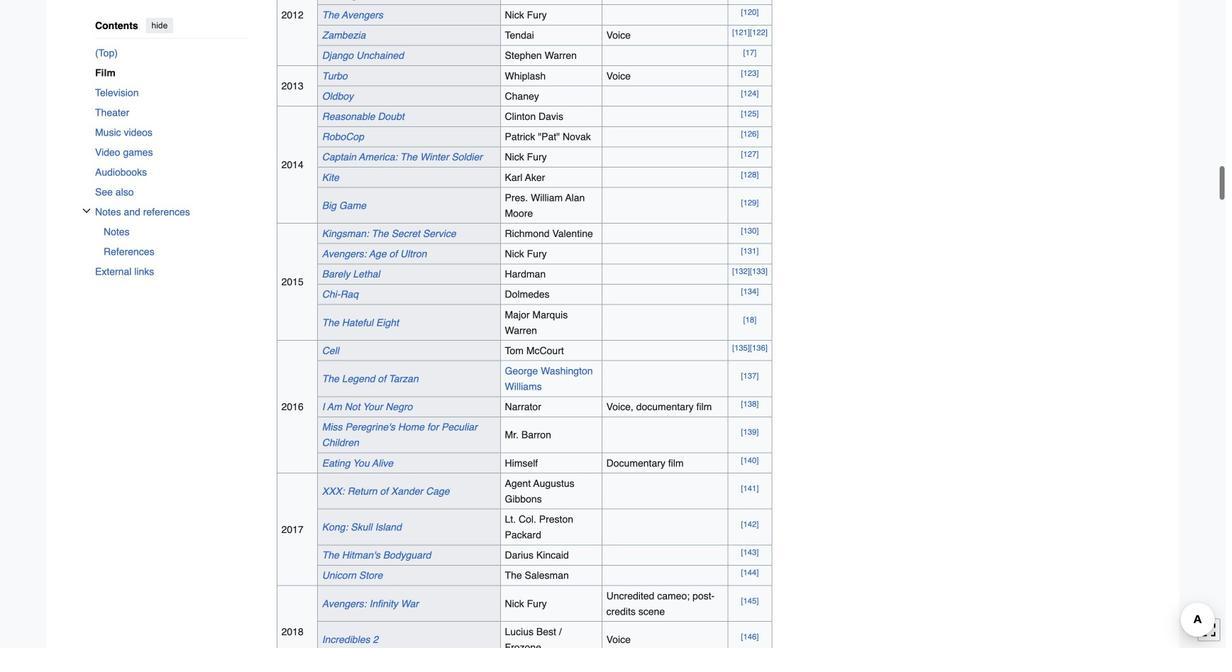 Task type: locate. For each thing, give the bounding box(es) containing it.
fullscreen image
[[1203, 623, 1217, 637]]



Task type: vqa. For each thing, say whether or not it's contained in the screenshot.
THE SIMPLE ENGLISH in the left of the page
no



Task type: describe. For each thing, give the bounding box(es) containing it.
x small image
[[82, 206, 91, 215]]



